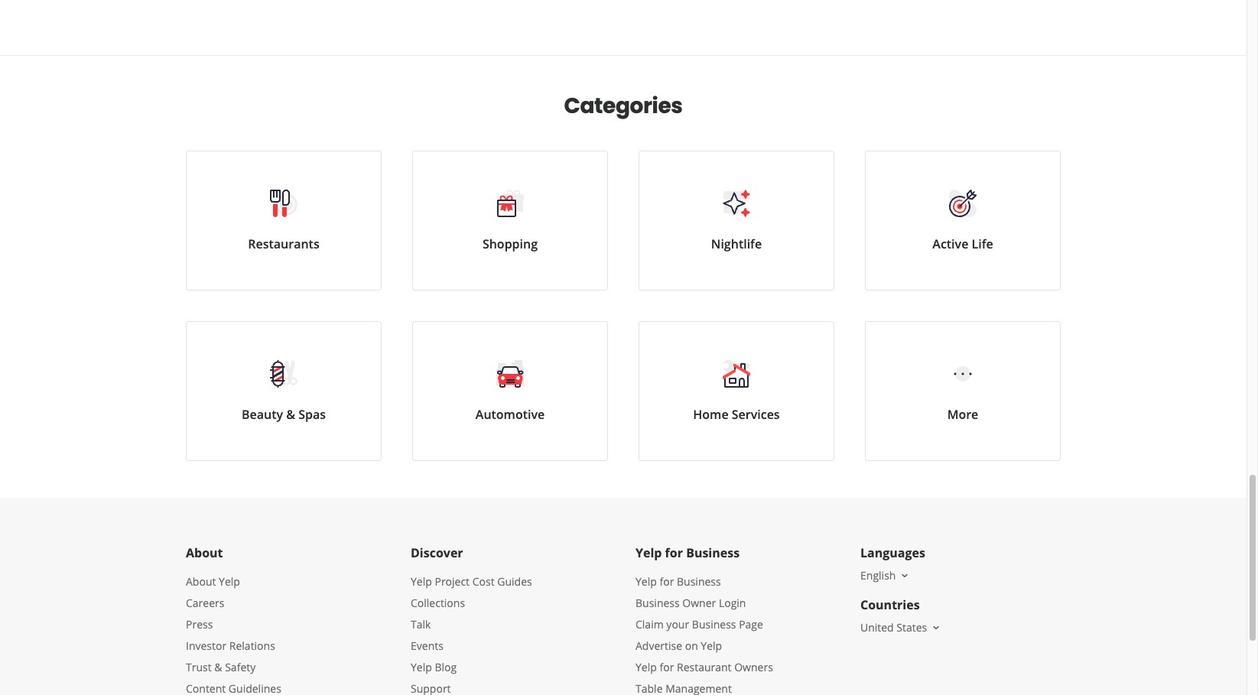 Task type: locate. For each thing, give the bounding box(es) containing it.
project
[[435, 575, 470, 589]]

yelp for business link
[[636, 575, 721, 589]]

1 about from the top
[[186, 545, 223, 562]]

business
[[686, 545, 740, 562], [677, 575, 721, 589], [636, 596, 680, 611], [692, 618, 737, 632]]

press
[[186, 618, 213, 632]]

category navigation section navigation
[[171, 56, 1077, 498]]

0 vertical spatial 16 chevron down v2 image
[[899, 570, 912, 582]]

& inside about yelp careers press investor relations trust & safety
[[214, 660, 222, 675]]

guides
[[498, 575, 532, 589]]

2 about from the top
[[186, 575, 216, 589]]

yelp up collections 'link'
[[411, 575, 432, 589]]

about inside about yelp careers press investor relations trust & safety
[[186, 575, 216, 589]]

talk link
[[411, 618, 431, 632]]

&
[[286, 406, 295, 423], [214, 660, 222, 675]]

0 vertical spatial &
[[286, 406, 295, 423]]

16 chevron down v2 image
[[899, 570, 912, 582], [931, 622, 943, 634]]

1 vertical spatial about
[[186, 575, 216, 589]]

yelp for business business owner login claim your business page advertise on yelp yelp for restaurant owners
[[636, 575, 774, 675]]

active life
[[933, 236, 994, 253]]

16 chevron down v2 image inside the united states 'popup button'
[[931, 622, 943, 634]]

for down advertise on the right of the page
[[660, 660, 674, 675]]

restaurants
[[248, 236, 320, 253]]

english button
[[861, 569, 912, 583]]

for for yelp for business business owner login claim your business page advertise on yelp yelp for restaurant owners
[[660, 575, 674, 589]]

1 vertical spatial 16 chevron down v2 image
[[931, 622, 943, 634]]

0 vertical spatial about
[[186, 545, 223, 562]]

advertise on yelp link
[[636, 639, 723, 653]]

& right the trust
[[214, 660, 222, 675]]

more link
[[865, 321, 1061, 461]]

business owner login link
[[636, 596, 746, 611]]

yelp right 'on'
[[701, 639, 723, 653]]

1 horizontal spatial &
[[286, 406, 295, 423]]

safety
[[225, 660, 256, 675]]

& left spas
[[286, 406, 295, 423]]

owners
[[735, 660, 774, 675]]

shopping link
[[412, 151, 608, 291]]

0 vertical spatial for
[[665, 545, 683, 562]]

home services link
[[639, 321, 835, 461]]

16 chevron down v2 image down languages
[[899, 570, 912, 582]]

restaurants link
[[186, 151, 382, 291]]

blog
[[435, 660, 457, 675]]

languages
[[861, 545, 926, 562]]

for up yelp for business link
[[665, 545, 683, 562]]

2 vertical spatial for
[[660, 660, 674, 675]]

united states button
[[861, 621, 943, 635]]

discover
[[411, 545, 463, 562]]

yelp down events on the left bottom of page
[[411, 660, 432, 675]]

investor relations link
[[186, 639, 275, 653]]

16 chevron down v2 image right states
[[931, 622, 943, 634]]

investor
[[186, 639, 227, 653]]

trust & safety link
[[186, 660, 256, 675]]

yelp
[[636, 545, 662, 562], [219, 575, 240, 589], [411, 575, 432, 589], [636, 575, 657, 589], [701, 639, 723, 653], [411, 660, 432, 675], [636, 660, 657, 675]]

automotive
[[476, 406, 545, 423]]

english
[[861, 569, 896, 583]]

about
[[186, 545, 223, 562], [186, 575, 216, 589]]

for
[[665, 545, 683, 562], [660, 575, 674, 589], [660, 660, 674, 675]]

0 horizontal spatial 16 chevron down v2 image
[[899, 570, 912, 582]]

cost
[[473, 575, 495, 589]]

business down owner
[[692, 618, 737, 632]]

yelp inside about yelp careers press investor relations trust & safety
[[219, 575, 240, 589]]

relations
[[229, 639, 275, 653]]

1 vertical spatial for
[[660, 575, 674, 589]]

16 chevron down v2 image for languages
[[899, 570, 912, 582]]

1 horizontal spatial 16 chevron down v2 image
[[931, 622, 943, 634]]

your
[[667, 618, 690, 632]]

home services
[[694, 406, 780, 423]]

about up careers link
[[186, 575, 216, 589]]

yelp up 'claim'
[[636, 575, 657, 589]]

yelp for business
[[636, 545, 740, 562]]

yelp up careers link
[[219, 575, 240, 589]]

16 chevron down v2 image inside english dropdown button
[[899, 570, 912, 582]]

yelp for restaurant owners link
[[636, 660, 774, 675]]

states
[[897, 621, 928, 635]]

nightlife link
[[639, 151, 835, 291]]

for up business owner login link
[[660, 575, 674, 589]]

1 vertical spatial &
[[214, 660, 222, 675]]

business up owner
[[677, 575, 721, 589]]

0 horizontal spatial &
[[214, 660, 222, 675]]

careers
[[186, 596, 225, 611]]

about up about yelp link
[[186, 545, 223, 562]]



Task type: vqa. For each thing, say whether or not it's contained in the screenshot.
San
no



Task type: describe. For each thing, give the bounding box(es) containing it.
business up yelp for business link
[[686, 545, 740, 562]]

automotive link
[[412, 321, 608, 461]]

shopping
[[483, 236, 538, 253]]

on
[[685, 639, 698, 653]]

beauty
[[242, 406, 283, 423]]

events link
[[411, 639, 444, 653]]

nightlife
[[712, 236, 762, 253]]

& inside category navigation section navigation
[[286, 406, 295, 423]]

about yelp link
[[186, 575, 240, 589]]

press link
[[186, 618, 213, 632]]

yelp up yelp for business link
[[636, 545, 662, 562]]

categories
[[564, 91, 683, 121]]

page
[[739, 618, 764, 632]]

16 chevron down v2 image for countries
[[931, 622, 943, 634]]

active life link
[[865, 151, 1061, 291]]

restaurant
[[677, 660, 732, 675]]

united
[[861, 621, 894, 635]]

yelp down advertise on the right of the page
[[636, 660, 657, 675]]

home
[[694, 406, 729, 423]]

yelp project cost guides collections talk events yelp blog
[[411, 575, 532, 675]]

collections
[[411, 596, 465, 611]]

collections link
[[411, 596, 465, 611]]

beauty & spas link
[[186, 321, 382, 461]]

for for yelp for business
[[665, 545, 683, 562]]

careers link
[[186, 596, 225, 611]]

about for about yelp careers press investor relations trust & safety
[[186, 575, 216, 589]]

united states
[[861, 621, 928, 635]]

owner
[[683, 596, 716, 611]]

life
[[972, 236, 994, 253]]

events
[[411, 639, 444, 653]]

yelp project cost guides link
[[411, 575, 532, 589]]

services
[[732, 406, 780, 423]]

countries
[[861, 597, 920, 614]]

active
[[933, 236, 969, 253]]

spas
[[299, 406, 326, 423]]

more
[[948, 406, 979, 423]]

talk
[[411, 618, 431, 632]]

beauty & spas
[[242, 406, 326, 423]]

trust
[[186, 660, 212, 675]]

about for about
[[186, 545, 223, 562]]

business up 'claim'
[[636, 596, 680, 611]]

about yelp careers press investor relations trust & safety
[[186, 575, 275, 675]]

advertise
[[636, 639, 683, 653]]

login
[[719, 596, 746, 611]]

claim your business page link
[[636, 618, 764, 632]]

claim
[[636, 618, 664, 632]]

yelp blog link
[[411, 660, 457, 675]]



